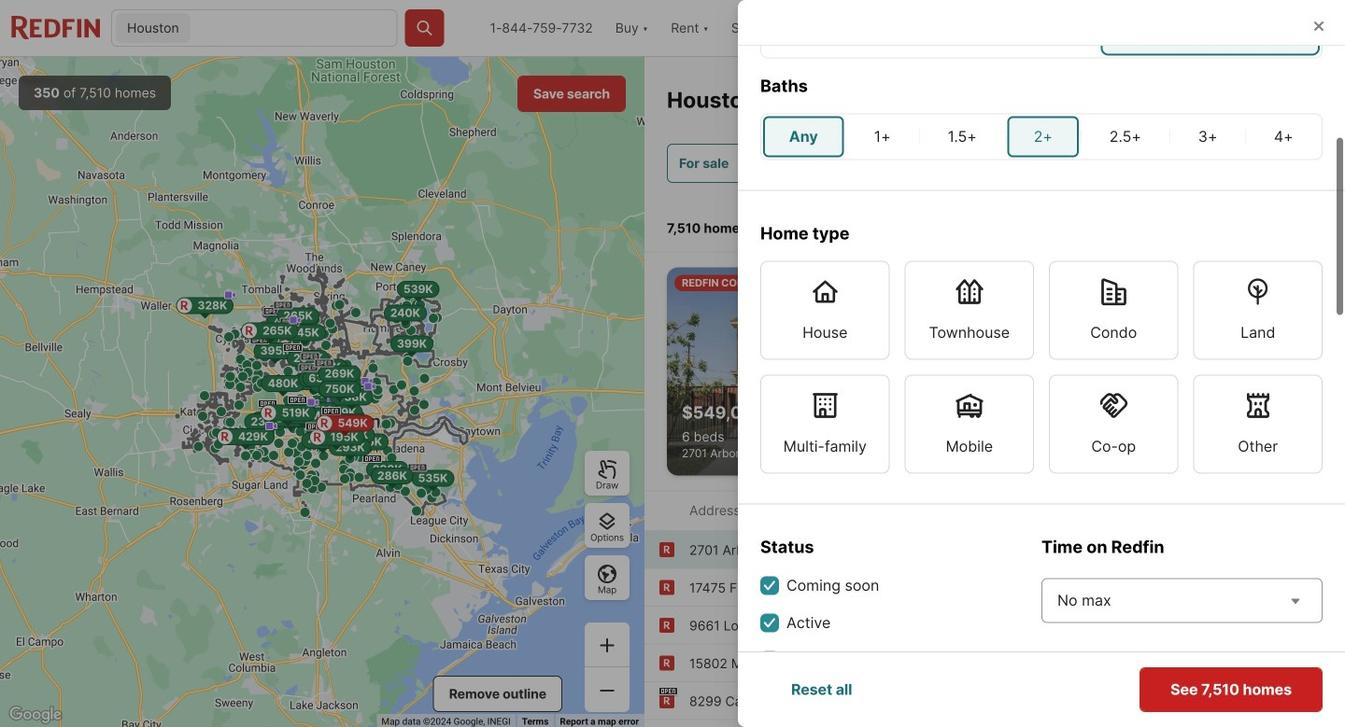 Task type: vqa. For each thing, say whether or not it's contained in the screenshot.
1 to the middle
no



Task type: locate. For each thing, give the bounding box(es) containing it.
None checkbox
[[760, 577, 779, 596], [760, 652, 779, 670], [760, 577, 779, 596], [760, 652, 779, 670]]

dialog
[[738, 0, 1345, 728]]

number of bedrooms row
[[760, 12, 1323, 58]]

map region
[[0, 57, 645, 728]]

number of bathrooms row
[[760, 114, 1323, 160]]

google image
[[5, 703, 66, 728]]

option
[[760, 261, 890, 360], [905, 261, 1034, 360], [1049, 261, 1179, 360], [1193, 261, 1323, 360], [760, 375, 890, 474], [905, 375, 1034, 474], [1049, 375, 1179, 474], [1193, 375, 1323, 474]]

None checkbox
[[760, 614, 779, 633]]

submit search image
[[415, 19, 434, 37]]

cell
[[763, 14, 850, 56], [853, 14, 958, 56], [962, 14, 1027, 56], [1030, 14, 1097, 56], [1101, 14, 1170, 56], [1170, 14, 1241, 56], [1241, 14, 1320, 56], [763, 116, 844, 157], [848, 116, 917, 157], [921, 116, 1004, 157], [1008, 116, 1079, 157], [1083, 116, 1168, 157], [1172, 116, 1244, 157], [1248, 116, 1320, 157]]

list box
[[760, 261, 1323, 474]]

None search field
[[194, 10, 397, 48]]



